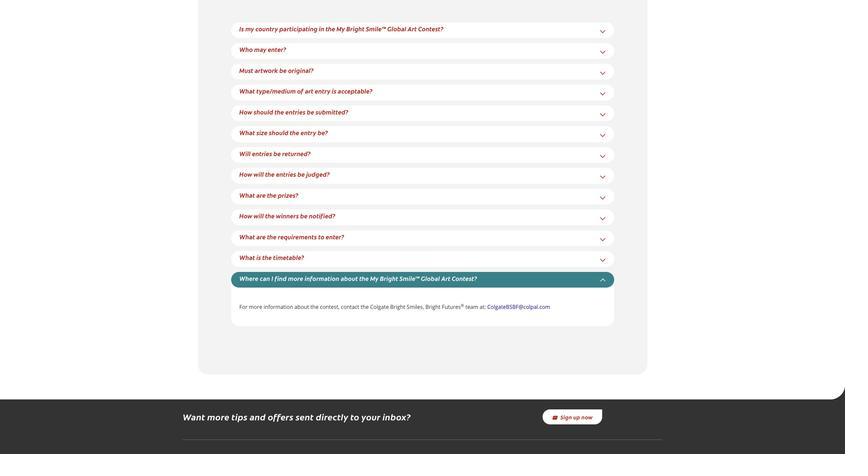 Task type: describe. For each thing, give the bounding box(es) containing it.
what is the timetable? button
[[239, 253, 304, 262]]

1 vertical spatial contest?
[[452, 274, 477, 283]]

may
[[254, 45, 266, 54]]

inbox?
[[383, 411, 411, 423]]

where
[[239, 274, 258, 283]]

tips
[[232, 411, 248, 423]]

0 horizontal spatial to
[[318, 233, 324, 241]]

sent
[[296, 411, 314, 423]]

1 vertical spatial enter?
[[326, 233, 344, 241]]

1 horizontal spatial information
[[305, 274, 339, 283]]

what for what are the prizes?
[[239, 191, 255, 199]]

0 vertical spatial smile™
[[366, 24, 386, 33]]

requirements
[[278, 233, 317, 241]]

acceptable?
[[338, 87, 372, 95]]

for more information about the contest, contact the colgate bright smiles, bright futures ® team at: colgatebsbf@colpal.com
[[239, 303, 550, 311]]

what type/medium of art entry is acceptable?
[[239, 87, 372, 95]]

what type/medium of art entry is acceptable? button
[[239, 87, 372, 95]]

what are the requirements to enter? button
[[239, 233, 344, 241]]

my
[[245, 24, 254, 33]]

how will the winners be notified?
[[239, 212, 335, 220]]

be?
[[318, 129, 328, 137]]

must artwork be original? button
[[239, 66, 314, 74]]

up
[[573, 414, 580, 421]]

colgate
[[370, 303, 389, 311]]

want
[[183, 411, 205, 423]]

be for notified?
[[300, 212, 308, 220]]

futures
[[442, 303, 461, 311]]

who
[[239, 45, 253, 54]]

about inside for more information about the contest, contact the colgate bright smiles, bright futures ® team at: colgatebsbf@colpal.com
[[294, 303, 309, 311]]

who may enter? button
[[239, 45, 286, 54]]

who may enter?
[[239, 45, 286, 54]]

for
[[239, 303, 247, 311]]

what are the prizes? button
[[239, 191, 298, 199]]

how will the winners be notified? button
[[239, 212, 335, 220]]

1 horizontal spatial is
[[332, 87, 336, 95]]

1 horizontal spatial global
[[421, 274, 440, 283]]

0 horizontal spatial contest?
[[418, 24, 443, 33]]

can
[[260, 274, 270, 283]]

1 horizontal spatial smile™
[[400, 274, 420, 283]]

contact
[[341, 303, 359, 311]]

0 vertical spatial enter?
[[268, 45, 286, 54]]

timetable?
[[273, 253, 304, 262]]

how will the entries be judged? button
[[239, 170, 330, 179]]

entry for be?
[[301, 129, 316, 137]]

sign up now link
[[542, 410, 602, 425]]

colgatebsbf@colpal.com
[[487, 303, 550, 311]]

what for what are the requirements to enter?
[[239, 233, 255, 241]]

what for what is the timetable?
[[239, 253, 255, 262]]

size
[[256, 129, 268, 137]]

entries for should
[[285, 108, 305, 116]]

will entries be returned?
[[239, 149, 311, 158]]

and
[[250, 411, 266, 423]]

®
[[461, 303, 464, 308]]

artwork
[[255, 66, 278, 74]]

offers
[[268, 411, 294, 423]]

prizes?
[[278, 191, 298, 199]]

want more tips and offers sent directly to your inbox?
[[183, 411, 411, 423]]

information inside for more information about the contest, contact the colgate bright smiles, bright futures ® team at: colgatebsbf@colpal.com
[[264, 303, 293, 311]]

be for submitted?
[[307, 108, 314, 116]]



Task type: vqa. For each thing, say whether or not it's contained in the screenshot.
stains
no



Task type: locate. For each thing, give the bounding box(es) containing it.
0 vertical spatial art
[[408, 24, 417, 33]]

1 will from the top
[[254, 170, 264, 179]]

1 are from the top
[[256, 191, 266, 199]]

entry
[[315, 87, 330, 95], [301, 129, 316, 137]]

0 vertical spatial contest?
[[418, 24, 443, 33]]

more for and
[[207, 411, 229, 423]]

more for about
[[249, 303, 262, 311]]

2 what from the top
[[239, 129, 255, 137]]

should up the size
[[254, 108, 273, 116]]

is
[[239, 24, 244, 33]]

rounded corner image
[[830, 385, 845, 400]]

0 vertical spatial will
[[254, 170, 264, 179]]

art
[[408, 24, 417, 33], [441, 274, 450, 283]]

2 vertical spatial entries
[[276, 170, 296, 179]]

are for requirements
[[256, 233, 266, 241]]

0 vertical spatial entries
[[285, 108, 305, 116]]

participating
[[279, 24, 317, 33]]

information up the contest,
[[305, 274, 339, 283]]

0 horizontal spatial more
[[207, 411, 229, 423]]

0 vertical spatial to
[[318, 233, 324, 241]]

what are the requirements to enter?
[[239, 233, 344, 241]]

entries
[[285, 108, 305, 116], [252, 149, 272, 158], [276, 170, 296, 179]]

to
[[318, 233, 324, 241], [350, 411, 359, 423]]

my right in
[[336, 24, 345, 33]]

0 horizontal spatial enter?
[[268, 45, 286, 54]]

enter? right may
[[268, 45, 286, 54]]

1 how from the top
[[239, 108, 252, 116]]

notified?
[[309, 212, 335, 220]]

sign
[[560, 414, 572, 421]]

more right 'for'
[[249, 303, 262, 311]]

will
[[239, 149, 251, 158]]

are
[[256, 191, 266, 199], [256, 233, 266, 241]]

be left returned?
[[273, 149, 281, 158]]

1 horizontal spatial about
[[341, 274, 358, 283]]

what
[[239, 87, 255, 95], [239, 129, 255, 137], [239, 191, 255, 199], [239, 233, 255, 241], [239, 253, 255, 262]]

0 vertical spatial are
[[256, 191, 266, 199]]

1 vertical spatial to
[[350, 411, 359, 423]]

1 vertical spatial entry
[[301, 129, 316, 137]]

1 horizontal spatial more
[[249, 303, 262, 311]]

how for how will the entries be judged?
[[239, 170, 252, 179]]

at:
[[480, 303, 486, 311]]

will entries be returned? button
[[239, 149, 311, 158]]

1 vertical spatial how
[[239, 170, 252, 179]]

entries down of
[[285, 108, 305, 116]]

is my country participating in the my bright smile™ global art contest?
[[239, 24, 443, 33]]

0 horizontal spatial is
[[256, 253, 261, 262]]

0 horizontal spatial about
[[294, 303, 309, 311]]

1 vertical spatial more
[[249, 303, 262, 311]]

1 vertical spatial entries
[[252, 149, 272, 158]]

country
[[255, 24, 278, 33]]

entries up prizes?
[[276, 170, 296, 179]]

original?
[[288, 66, 314, 74]]

2 horizontal spatial more
[[288, 274, 303, 283]]

are for prizes?
[[256, 191, 266, 199]]

where can i find more information about the my bright smile™ global art contest?
[[239, 274, 477, 283]]

1 horizontal spatial to
[[350, 411, 359, 423]]

1 vertical spatial smile™
[[400, 274, 420, 283]]

0 vertical spatial is
[[332, 87, 336, 95]]

be
[[279, 66, 287, 74], [307, 108, 314, 116], [273, 149, 281, 158], [297, 170, 305, 179], [300, 212, 308, 220]]

1 horizontal spatial my
[[370, 274, 379, 283]]

0 vertical spatial how
[[239, 108, 252, 116]]

1 vertical spatial are
[[256, 233, 266, 241]]

3 what from the top
[[239, 191, 255, 199]]

will for entries
[[254, 170, 264, 179]]

be left judged?
[[297, 170, 305, 179]]

be for judged?
[[297, 170, 305, 179]]

returned?
[[282, 149, 311, 158]]

information down find
[[264, 303, 293, 311]]

are up what is the timetable?
[[256, 233, 266, 241]]

2 vertical spatial more
[[207, 411, 229, 423]]

will up what are the prizes? button
[[254, 170, 264, 179]]

where can i find more information about the my bright smile™ global art contest? button
[[239, 274, 477, 283]]

global
[[387, 24, 406, 33], [421, 274, 440, 283]]

0 vertical spatial about
[[341, 274, 358, 283]]

0 horizontal spatial information
[[264, 303, 293, 311]]

3 how from the top
[[239, 212, 252, 220]]

find
[[275, 274, 287, 283]]

0 horizontal spatial smile™
[[366, 24, 386, 33]]

1 vertical spatial art
[[441, 274, 450, 283]]

will for winners
[[254, 212, 264, 220]]

winners
[[276, 212, 299, 220]]

directly
[[316, 411, 348, 423]]

is
[[332, 87, 336, 95], [256, 253, 261, 262]]

should right the size
[[269, 129, 288, 137]]

is my country participating in the my bright smile™ global art contest? button
[[239, 24, 443, 33]]

1 vertical spatial information
[[264, 303, 293, 311]]

0 vertical spatial more
[[288, 274, 303, 283]]

how should the entries be submitted?
[[239, 108, 348, 116]]

what size should the entry be?
[[239, 129, 328, 137]]

sign up now
[[560, 414, 593, 421]]

my
[[336, 24, 345, 33], [370, 274, 379, 283]]

2 are from the top
[[256, 233, 266, 241]]

entry for is
[[315, 87, 330, 95]]

more left tips on the bottom left of page
[[207, 411, 229, 423]]

how should the entries be submitted? button
[[239, 108, 348, 116]]

0 vertical spatial global
[[387, 24, 406, 33]]

0 vertical spatial entry
[[315, 87, 330, 95]]

how for how will the winners be notified?
[[239, 212, 252, 220]]

information
[[305, 274, 339, 283], [264, 303, 293, 311]]

colgatebsbf@colpal.com link
[[487, 303, 550, 311]]

about up contact on the bottom left of the page
[[341, 274, 358, 283]]

1 vertical spatial my
[[370, 274, 379, 283]]

0 vertical spatial should
[[254, 108, 273, 116]]

entries right 'will'
[[252, 149, 272, 158]]

in
[[319, 24, 324, 33]]

what for what size should the entry be?
[[239, 129, 255, 137]]

what is the timetable?
[[239, 253, 304, 262]]

more
[[288, 274, 303, 283], [249, 303, 262, 311], [207, 411, 229, 423]]

enter? down notified?
[[326, 233, 344, 241]]

entries for will
[[276, 170, 296, 179]]

how for how should the entries be submitted?
[[239, 108, 252, 116]]

are left prizes?
[[256, 191, 266, 199]]

your
[[361, 411, 380, 423]]

of
[[297, 87, 304, 95]]

how will the entries be judged?
[[239, 170, 330, 179]]

0 vertical spatial my
[[336, 24, 345, 33]]

1 vertical spatial will
[[254, 212, 264, 220]]

2 how from the top
[[239, 170, 252, 179]]

more right find
[[288, 274, 303, 283]]

i
[[271, 274, 273, 283]]

team
[[465, 303, 478, 311]]

to left your
[[350, 411, 359, 423]]

be right winners
[[300, 212, 308, 220]]

how
[[239, 108, 252, 116], [239, 170, 252, 179], [239, 212, 252, 220]]

1 vertical spatial global
[[421, 274, 440, 283]]

is up submitted?
[[332, 87, 336, 95]]

my up 'colgate'
[[370, 274, 379, 283]]

1 what from the top
[[239, 87, 255, 95]]

0 vertical spatial information
[[305, 274, 339, 283]]

must artwork be original?
[[239, 66, 314, 74]]

be down art
[[307, 108, 314, 116]]

to down notified?
[[318, 233, 324, 241]]

must
[[239, 66, 253, 74]]

0 horizontal spatial global
[[387, 24, 406, 33]]

smiles,
[[407, 303, 424, 311]]

will down what are the prizes?
[[254, 212, 264, 220]]

entry left be?
[[301, 129, 316, 137]]

5 what from the top
[[239, 253, 255, 262]]

what for what type/medium of art entry is acceptable?
[[239, 87, 255, 95]]

will
[[254, 170, 264, 179], [254, 212, 264, 220]]

4 what from the top
[[239, 233, 255, 241]]

bright
[[346, 24, 365, 33], [380, 274, 398, 283], [390, 303, 405, 311], [425, 303, 441, 311]]

what size should the entry be? button
[[239, 129, 328, 137]]

judged?
[[306, 170, 330, 179]]

the
[[326, 24, 335, 33], [275, 108, 284, 116], [290, 129, 299, 137], [265, 170, 275, 179], [267, 191, 277, 199], [265, 212, 275, 220], [267, 233, 277, 241], [262, 253, 272, 262], [359, 274, 369, 283], [310, 303, 319, 311], [361, 303, 369, 311]]

smile™
[[366, 24, 386, 33], [400, 274, 420, 283]]

is up can
[[256, 253, 261, 262]]

1 horizontal spatial enter?
[[326, 233, 344, 241]]

2 will from the top
[[254, 212, 264, 220]]

contest,
[[320, 303, 340, 311]]

1 horizontal spatial art
[[441, 274, 450, 283]]

1 vertical spatial should
[[269, 129, 288, 137]]

more inside for more information about the contest, contact the colgate bright smiles, bright futures ® team at: colgatebsbf@colpal.com
[[249, 303, 262, 311]]

what are the prizes?
[[239, 191, 298, 199]]

0 horizontal spatial my
[[336, 24, 345, 33]]

type/medium
[[256, 87, 296, 95]]

1 vertical spatial is
[[256, 253, 261, 262]]

submitted?
[[316, 108, 348, 116]]

entry right art
[[315, 87, 330, 95]]

should
[[254, 108, 273, 116], [269, 129, 288, 137]]

be right artwork
[[279, 66, 287, 74]]

about
[[341, 274, 358, 283], [294, 303, 309, 311]]

art
[[305, 87, 313, 95]]

now
[[582, 414, 593, 421]]

2 vertical spatial how
[[239, 212, 252, 220]]

0 horizontal spatial art
[[408, 24, 417, 33]]

1 vertical spatial about
[[294, 303, 309, 311]]

about left the contest,
[[294, 303, 309, 311]]

1 horizontal spatial contest?
[[452, 274, 477, 283]]



